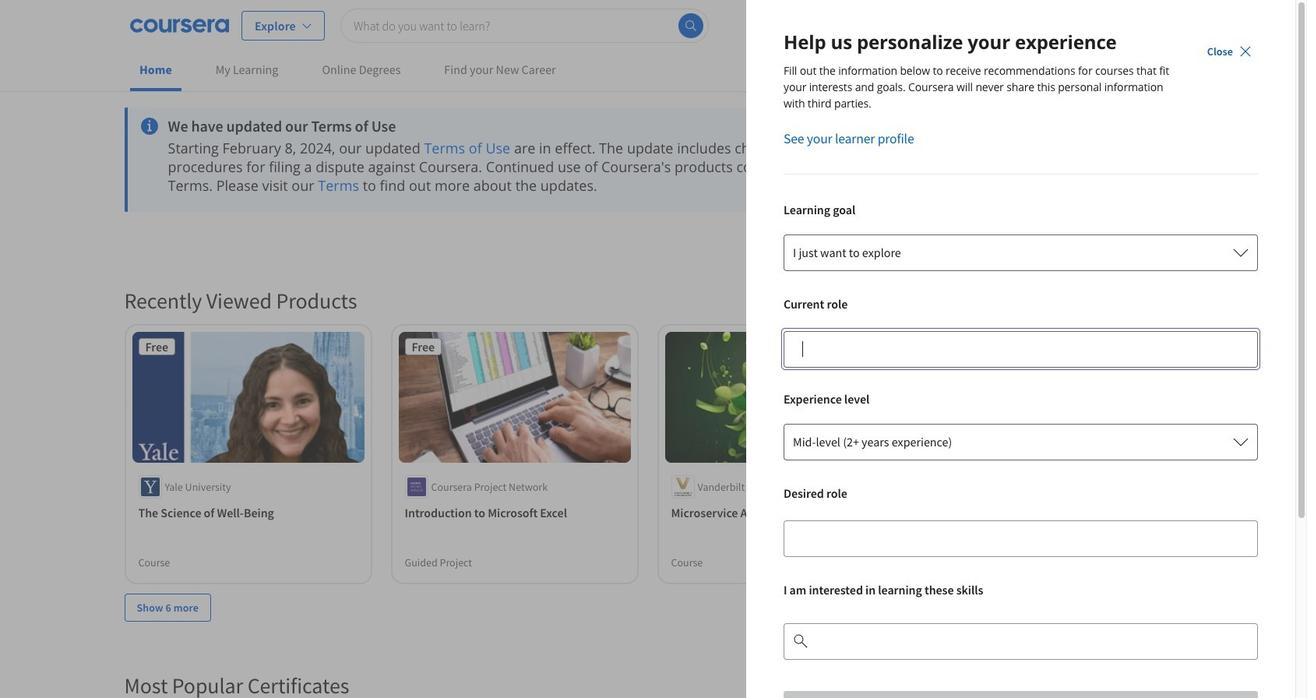 Task type: locate. For each thing, give the bounding box(es) containing it.
None text field
[[809, 623, 1220, 660]]

menu item
[[996, 7, 1084, 44]]

None search field
[[340, 8, 709, 42]]

menu
[[996, 0, 1178, 51]]

recently viewed products collection element
[[115, 262, 1181, 647]]

information: we have updated our terms of use element
[[168, 117, 1060, 136]]



Task type: vqa. For each thing, say whether or not it's contained in the screenshot.
the leftmost "9"
no



Task type: describe. For each thing, give the bounding box(es) containing it.
Current role text field
[[793, 330, 1220, 368]]

Desired role text field
[[793, 520, 1220, 557]]

What do you want to learn? text field
[[340, 8, 709, 42]]

coursera image
[[130, 13, 229, 38]]



